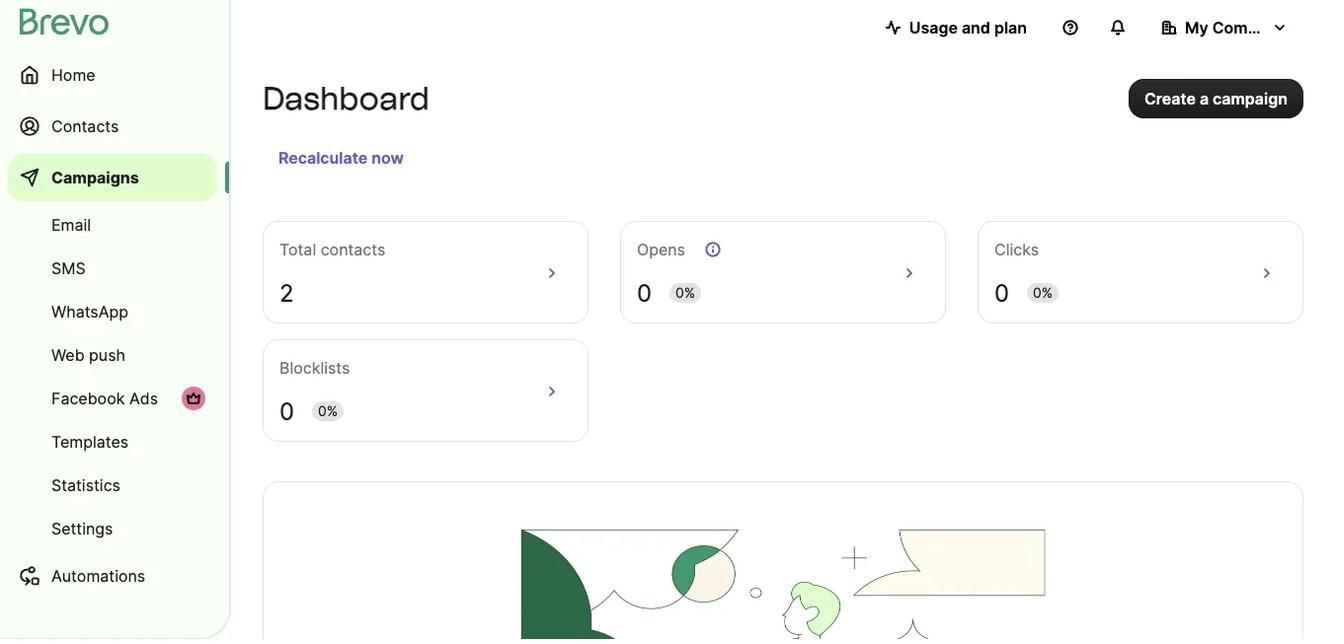 Task type: describe. For each thing, give the bounding box(es) containing it.
templates link
[[8, 423, 217, 462]]

now
[[371, 148, 404, 167]]

and
[[962, 18, 991, 37]]

usage and plan button
[[870, 8, 1043, 47]]

0% for clicks
[[1033, 285, 1053, 302]]

push
[[89, 346, 125, 365]]

home link
[[8, 51, 217, 99]]

home
[[51, 65, 95, 84]]

whatsapp link
[[8, 292, 217, 332]]

0% for blocklists
[[318, 403, 338, 420]]

transactional link
[[8, 604, 217, 641]]

web push
[[51, 346, 125, 365]]

left___rvooi image
[[186, 391, 201, 407]]

settings link
[[8, 510, 217, 549]]

usage
[[909, 18, 958, 37]]

create a campaign button
[[1129, 79, 1304, 119]]

recalculate now
[[279, 148, 404, 167]]

1 horizontal spatial 0
[[637, 279, 652, 308]]

web push link
[[8, 336, 217, 375]]

opens
[[637, 240, 685, 259]]

automations link
[[8, 553, 217, 600]]

web
[[51, 346, 85, 365]]

facebook
[[51, 389, 125, 408]]

sms
[[51, 259, 86, 278]]

usage and plan
[[909, 18, 1027, 37]]

company
[[1212, 18, 1285, 37]]

sms link
[[8, 249, 217, 288]]

0 for blocklists
[[279, 397, 294, 426]]

create
[[1145, 89, 1196, 108]]

campaigns link
[[8, 154, 217, 201]]

1 horizontal spatial 0%
[[676, 285, 695, 302]]

transactional
[[51, 618, 151, 638]]

2
[[279, 279, 294, 308]]

recalculate now button
[[271, 142, 412, 174]]

campaign
[[1213, 89, 1288, 108]]

campaigns
[[51, 168, 139, 187]]

templates
[[51, 433, 129, 452]]



Task type: vqa. For each thing, say whether or not it's contained in the screenshot.
Clicks
yes



Task type: locate. For each thing, give the bounding box(es) containing it.
contacts
[[51, 117, 119, 136]]

clicks
[[995, 240, 1039, 259]]

facebook ads
[[51, 389, 158, 408]]

total contacts
[[279, 240, 385, 259]]

contacts
[[321, 240, 385, 259]]

settings
[[51, 519, 113, 539]]

facebook ads link
[[8, 379, 217, 419]]

2 horizontal spatial 0%
[[1033, 285, 1053, 302]]

0% down opens
[[676, 285, 695, 302]]

0
[[637, 279, 652, 308], [995, 279, 1009, 308], [279, 397, 294, 426]]

create a campaign
[[1145, 89, 1288, 108]]

0% down clicks
[[1033, 285, 1053, 302]]

ads
[[129, 389, 158, 408]]

dashboard
[[263, 80, 429, 118]]

plan
[[994, 18, 1027, 37]]

contacts link
[[8, 103, 217, 150]]

statistics link
[[8, 466, 217, 506]]

automations
[[51, 567, 145, 586]]

blocklists
[[279, 359, 350, 378]]

email
[[51, 215, 91, 235]]

0 down blocklists
[[279, 397, 294, 426]]

recalculate
[[279, 148, 368, 167]]

total
[[279, 240, 316, 259]]

0% down blocklists
[[318, 403, 338, 420]]

my company button
[[1146, 8, 1304, 47]]

a
[[1200, 89, 1209, 108]]

0 down clicks
[[995, 279, 1009, 308]]

statistics
[[51, 476, 120, 495]]

2 horizontal spatial 0
[[995, 279, 1009, 308]]

email link
[[8, 205, 217, 245]]

0 horizontal spatial 0
[[279, 397, 294, 426]]

0 down opens
[[637, 279, 652, 308]]

my
[[1185, 18, 1209, 37]]

0 horizontal spatial 0%
[[318, 403, 338, 420]]

0%
[[676, 285, 695, 302], [1033, 285, 1053, 302], [318, 403, 338, 420]]

my company
[[1185, 18, 1285, 37]]

whatsapp
[[51, 302, 128, 321]]

0 for clicks
[[995, 279, 1009, 308]]



